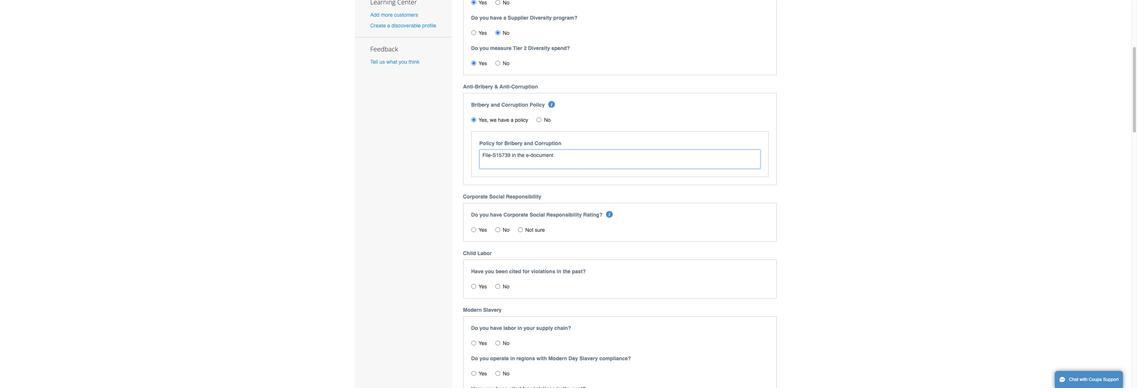 Task type: vqa. For each thing, say whether or not it's contained in the screenshot.
your
yes



Task type: describe. For each thing, give the bounding box(es) containing it.
operate
[[490, 356, 509, 362]]

corruption for anti-
[[511, 84, 538, 90]]

0 vertical spatial for
[[496, 140, 503, 146]]

no for a
[[503, 30, 510, 36]]

do you have corporate social responsibility rating?
[[471, 212, 603, 218]]

do you measure tier 2 diversity spend?
[[471, 45, 570, 51]]

regions
[[517, 356, 535, 362]]

create
[[370, 23, 386, 29]]

have you been cited for violations in the past?
[[471, 269, 586, 275]]

past?
[[572, 269, 586, 275]]

yes for do you operate in regions with modern day slavery compliance?
[[479, 371, 487, 377]]

chat
[[1069, 377, 1079, 382]]

rating?
[[583, 212, 603, 218]]

yes,
[[479, 117, 489, 123]]

yes for have you been cited for violations in the past?
[[479, 284, 487, 290]]

compliance?
[[599, 356, 631, 362]]

1 vertical spatial for
[[523, 269, 530, 275]]

add more customers
[[370, 12, 418, 18]]

create a discoverable profile link
[[370, 23, 436, 29]]

0 horizontal spatial policy
[[479, 140, 495, 146]]

chain?
[[555, 325, 571, 331]]

no down additional information image
[[544, 117, 551, 123]]

&
[[495, 84, 498, 90]]

do for do you have labor in your supply chain?
[[471, 325, 478, 331]]

corporate social responsibility
[[463, 194, 542, 200]]

0 vertical spatial and
[[491, 102, 500, 108]]

the
[[563, 269, 571, 275]]

2 anti- from the left
[[500, 84, 511, 90]]

1 vertical spatial social
[[530, 212, 545, 218]]

think
[[409, 59, 420, 65]]

you for do you have a supplier diversity program?
[[480, 15, 489, 21]]

tell us what you think
[[370, 59, 420, 65]]

2
[[524, 45, 527, 51]]

sure
[[535, 227, 545, 233]]

no for tier
[[503, 60, 510, 66]]

cited
[[509, 269, 521, 275]]

feedback
[[370, 45, 398, 53]]

add
[[370, 12, 380, 18]]

tell
[[370, 59, 378, 65]]

supplier
[[508, 15, 529, 21]]

1 horizontal spatial and
[[524, 140, 533, 146]]

not sure
[[525, 227, 545, 233]]

labor
[[504, 325, 516, 331]]

customers
[[394, 12, 418, 18]]

no for labor
[[503, 340, 510, 346]]

1 vertical spatial corporate
[[504, 212, 528, 218]]

tier
[[513, 45, 522, 51]]

have
[[471, 269, 484, 275]]

diversity for supplier
[[530, 15, 552, 21]]

1 horizontal spatial modern
[[548, 356, 567, 362]]

more
[[381, 12, 393, 18]]

no for cited
[[503, 284, 510, 290]]

1 vertical spatial slavery
[[580, 356, 598, 362]]

policy
[[515, 117, 528, 123]]

1 vertical spatial bribery
[[471, 102, 489, 108]]

corruption for and
[[535, 140, 562, 146]]

have for in
[[490, 325, 502, 331]]

what
[[386, 59, 397, 65]]

measure
[[490, 45, 512, 51]]



Task type: locate. For each thing, give the bounding box(es) containing it.
do for do you have a supplier diversity program?
[[471, 15, 478, 21]]

0 horizontal spatial a
[[387, 23, 390, 29]]

diversity
[[530, 15, 552, 21], [528, 45, 550, 51]]

and up we
[[491, 102, 500, 108]]

yes for do you measure tier 2 diversity spend?
[[479, 60, 487, 66]]

5 do from the top
[[471, 356, 478, 362]]

your
[[524, 325, 535, 331]]

1 vertical spatial responsibility
[[546, 212, 582, 218]]

0 vertical spatial diversity
[[530, 15, 552, 21]]

no down operate
[[503, 371, 510, 377]]

do you operate in regions with modern day slavery compliance?
[[471, 356, 631, 362]]

1 horizontal spatial policy
[[530, 102, 545, 108]]

responsibility left rating?
[[546, 212, 582, 218]]

spend?
[[552, 45, 570, 51]]

bribery down policy
[[504, 140, 523, 146]]

have down corporate social responsibility
[[490, 212, 502, 218]]

in
[[557, 269, 561, 275], [518, 325, 522, 331], [510, 356, 515, 362]]

2 horizontal spatial in
[[557, 269, 561, 275]]

you left measure
[[480, 45, 489, 51]]

slavery up do you have labor in your supply chain?
[[483, 307, 502, 313]]

1 horizontal spatial anti-
[[500, 84, 511, 90]]

we
[[490, 117, 497, 123]]

you down corporate social responsibility
[[480, 212, 489, 218]]

1 vertical spatial in
[[518, 325, 522, 331]]

do for do you measure tier 2 diversity spend?
[[471, 45, 478, 51]]

0 horizontal spatial and
[[491, 102, 500, 108]]

labor
[[478, 250, 492, 256]]

0 horizontal spatial modern
[[463, 307, 482, 313]]

0 vertical spatial policy
[[530, 102, 545, 108]]

policy down yes,
[[479, 140, 495, 146]]

additional information image
[[606, 211, 613, 218]]

5 yes from the top
[[479, 340, 487, 346]]

not
[[525, 227, 534, 233]]

you for do you operate in regions with modern day slavery compliance?
[[480, 356, 489, 362]]

responsibility up do you have corporate social responsibility rating?
[[506, 194, 542, 200]]

0 vertical spatial corporate
[[463, 194, 488, 200]]

anti- right &
[[500, 84, 511, 90]]

violations
[[531, 269, 555, 275]]

have left supplier
[[490, 15, 502, 21]]

Policy for Bribery and Corruption text field
[[479, 150, 761, 169]]

no down been at the bottom left of page
[[503, 284, 510, 290]]

1 vertical spatial modern
[[548, 356, 567, 362]]

anti- left &
[[463, 84, 475, 90]]

0 vertical spatial with
[[537, 356, 547, 362]]

0 horizontal spatial social
[[489, 194, 505, 200]]

3 do from the top
[[471, 212, 478, 218]]

1 horizontal spatial slavery
[[580, 356, 598, 362]]

bribery up yes,
[[471, 102, 489, 108]]

been
[[496, 269, 508, 275]]

1 horizontal spatial for
[[523, 269, 530, 275]]

chat with coupa support button
[[1055, 371, 1123, 388]]

you left operate
[[480, 356, 489, 362]]

0 horizontal spatial responsibility
[[506, 194, 542, 200]]

2 vertical spatial in
[[510, 356, 515, 362]]

you for do you measure tier 2 diversity spend?
[[480, 45, 489, 51]]

0 vertical spatial bribery
[[475, 84, 493, 90]]

you for do you have labor in your supply chain?
[[480, 325, 489, 331]]

1 horizontal spatial in
[[518, 325, 522, 331]]

no down measure
[[503, 60, 510, 66]]

for down yes, we have a policy
[[496, 140, 503, 146]]

a right the create
[[387, 23, 390, 29]]

1 horizontal spatial social
[[530, 212, 545, 218]]

2 horizontal spatial a
[[511, 117, 514, 123]]

program?
[[553, 15, 578, 21]]

yes for do you have a supplier diversity program?
[[479, 30, 487, 36]]

no down labor
[[503, 340, 510, 346]]

bribery
[[475, 84, 493, 90], [471, 102, 489, 108], [504, 140, 523, 146]]

slavery right day
[[580, 356, 598, 362]]

child
[[463, 250, 476, 256]]

for
[[496, 140, 503, 146], [523, 269, 530, 275]]

supply
[[536, 325, 553, 331]]

None radio
[[471, 61, 476, 66], [471, 117, 476, 122], [471, 227, 476, 232], [471, 341, 476, 346], [496, 341, 500, 346], [471, 371, 476, 376], [496, 371, 500, 376], [471, 61, 476, 66], [471, 117, 476, 122], [471, 227, 476, 232], [471, 341, 476, 346], [496, 341, 500, 346], [471, 371, 476, 376], [496, 371, 500, 376]]

slavery
[[483, 307, 502, 313], [580, 356, 598, 362]]

1 horizontal spatial corporate
[[504, 212, 528, 218]]

responsibility
[[506, 194, 542, 200], [546, 212, 582, 218]]

0 vertical spatial corruption
[[511, 84, 538, 90]]

no up measure
[[503, 30, 510, 36]]

do for do you have corporate social responsibility rating?
[[471, 212, 478, 218]]

2 do from the top
[[471, 45, 478, 51]]

create a discoverable profile
[[370, 23, 436, 29]]

with
[[537, 356, 547, 362], [1080, 377, 1088, 382]]

0 vertical spatial responsibility
[[506, 194, 542, 200]]

0 vertical spatial slavery
[[483, 307, 502, 313]]

you
[[480, 15, 489, 21], [480, 45, 489, 51], [399, 59, 407, 65], [480, 212, 489, 218], [485, 269, 494, 275], [480, 325, 489, 331], [480, 356, 489, 362]]

0 horizontal spatial corporate
[[463, 194, 488, 200]]

additional information image
[[548, 101, 555, 108]]

bribery and corruption policy
[[471, 102, 545, 108]]

no
[[503, 30, 510, 36], [503, 60, 510, 66], [544, 117, 551, 123], [503, 227, 510, 233], [503, 284, 510, 290], [503, 340, 510, 346], [503, 371, 510, 377]]

have
[[490, 15, 502, 21], [498, 117, 509, 123], [490, 212, 502, 218], [490, 325, 502, 331]]

corporate
[[463, 194, 488, 200], [504, 212, 528, 218]]

1 anti- from the left
[[463, 84, 475, 90]]

1 vertical spatial diversity
[[528, 45, 550, 51]]

a for do
[[504, 15, 506, 21]]

with right chat
[[1080, 377, 1088, 382]]

social
[[489, 194, 505, 200], [530, 212, 545, 218]]

6 yes from the top
[[479, 371, 487, 377]]

anti-bribery & anti-corruption
[[463, 84, 538, 90]]

0 horizontal spatial anti-
[[463, 84, 475, 90]]

and down policy
[[524, 140, 533, 146]]

modern
[[463, 307, 482, 313], [548, 356, 567, 362]]

coupa
[[1089, 377, 1102, 382]]

profile
[[422, 23, 436, 29]]

you for have you been cited for violations in the past?
[[485, 269, 494, 275]]

1 vertical spatial and
[[524, 140, 533, 146]]

diversity for 2
[[528, 45, 550, 51]]

day
[[569, 356, 578, 362]]

bribery left &
[[475, 84, 493, 90]]

corruption
[[511, 84, 538, 90], [502, 102, 528, 108], [535, 140, 562, 146]]

have for policy
[[498, 117, 509, 123]]

you inside button
[[399, 59, 407, 65]]

0 horizontal spatial for
[[496, 140, 503, 146]]

in right operate
[[510, 356, 515, 362]]

1 horizontal spatial with
[[1080, 377, 1088, 382]]

diversity right supplier
[[530, 15, 552, 21]]

have right we
[[498, 117, 509, 123]]

discoverable
[[392, 23, 421, 29]]

0 vertical spatial a
[[504, 15, 506, 21]]

2 yes from the top
[[479, 60, 487, 66]]

yes, we have a policy
[[479, 117, 528, 123]]

modern slavery
[[463, 307, 502, 313]]

1 vertical spatial a
[[387, 23, 390, 29]]

and
[[491, 102, 500, 108], [524, 140, 533, 146]]

diversity right 2
[[528, 45, 550, 51]]

you left think at top
[[399, 59, 407, 65]]

policy for bribery and corruption
[[479, 140, 562, 146]]

in left your
[[518, 325, 522, 331]]

a for yes,
[[511, 117, 514, 123]]

you left been at the bottom left of page
[[485, 269, 494, 275]]

have left labor
[[490, 325, 502, 331]]

a left policy
[[511, 117, 514, 123]]

do
[[471, 15, 478, 21], [471, 45, 478, 51], [471, 212, 478, 218], [471, 325, 478, 331], [471, 356, 478, 362]]

anti-
[[463, 84, 475, 90], [500, 84, 511, 90]]

2 vertical spatial bribery
[[504, 140, 523, 146]]

policy
[[530, 102, 545, 108], [479, 140, 495, 146]]

3 yes from the top
[[479, 227, 487, 233]]

you down modern slavery
[[480, 325, 489, 331]]

do you have a supplier diversity program?
[[471, 15, 578, 21]]

0 vertical spatial modern
[[463, 307, 482, 313]]

1 vertical spatial policy
[[479, 140, 495, 146]]

0 horizontal spatial in
[[510, 356, 515, 362]]

you left supplier
[[480, 15, 489, 21]]

with right regions
[[537, 356, 547, 362]]

no for in
[[503, 371, 510, 377]]

4 yes from the top
[[479, 284, 487, 290]]

2 vertical spatial a
[[511, 117, 514, 123]]

child labor
[[463, 250, 492, 256]]

2 vertical spatial corruption
[[535, 140, 562, 146]]

policy left additional information image
[[530, 102, 545, 108]]

us
[[380, 59, 385, 65]]

chat with coupa support
[[1069, 377, 1119, 382]]

have for social
[[490, 212, 502, 218]]

a
[[504, 15, 506, 21], [387, 23, 390, 29], [511, 117, 514, 123]]

a left supplier
[[504, 15, 506, 21]]

1 vertical spatial corruption
[[502, 102, 528, 108]]

add more customers link
[[370, 12, 418, 18]]

do for do you operate in regions with modern day slavery compliance?
[[471, 356, 478, 362]]

None radio
[[471, 0, 476, 5], [496, 0, 500, 5], [471, 30, 476, 35], [496, 30, 500, 35], [496, 61, 500, 66], [537, 117, 542, 122], [496, 227, 500, 232], [518, 227, 523, 232], [471, 284, 476, 289], [496, 284, 500, 289], [471, 0, 476, 5], [496, 0, 500, 5], [471, 30, 476, 35], [496, 30, 500, 35], [496, 61, 500, 66], [537, 117, 542, 122], [496, 227, 500, 232], [518, 227, 523, 232], [471, 284, 476, 289], [496, 284, 500, 289]]

no left not
[[503, 227, 510, 233]]

1 do from the top
[[471, 15, 478, 21]]

1 vertical spatial with
[[1080, 377, 1088, 382]]

for right the cited
[[523, 269, 530, 275]]

in left the
[[557, 269, 561, 275]]

1 yes from the top
[[479, 30, 487, 36]]

have for supplier
[[490, 15, 502, 21]]

yes
[[479, 30, 487, 36], [479, 60, 487, 66], [479, 227, 487, 233], [479, 284, 487, 290], [479, 340, 487, 346], [479, 371, 487, 377]]

do you have labor in your supply chain?
[[471, 325, 571, 331]]

4 do from the top
[[471, 325, 478, 331]]

1 horizontal spatial a
[[504, 15, 506, 21]]

you for do you have corporate social responsibility rating?
[[480, 212, 489, 218]]

0 vertical spatial in
[[557, 269, 561, 275]]

1 horizontal spatial responsibility
[[546, 212, 582, 218]]

support
[[1103, 377, 1119, 382]]

with inside button
[[1080, 377, 1088, 382]]

0 horizontal spatial slavery
[[483, 307, 502, 313]]

0 vertical spatial social
[[489, 194, 505, 200]]

0 horizontal spatial with
[[537, 356, 547, 362]]

yes for do you have labor in your supply chain?
[[479, 340, 487, 346]]

tell us what you think button
[[370, 58, 420, 66]]



